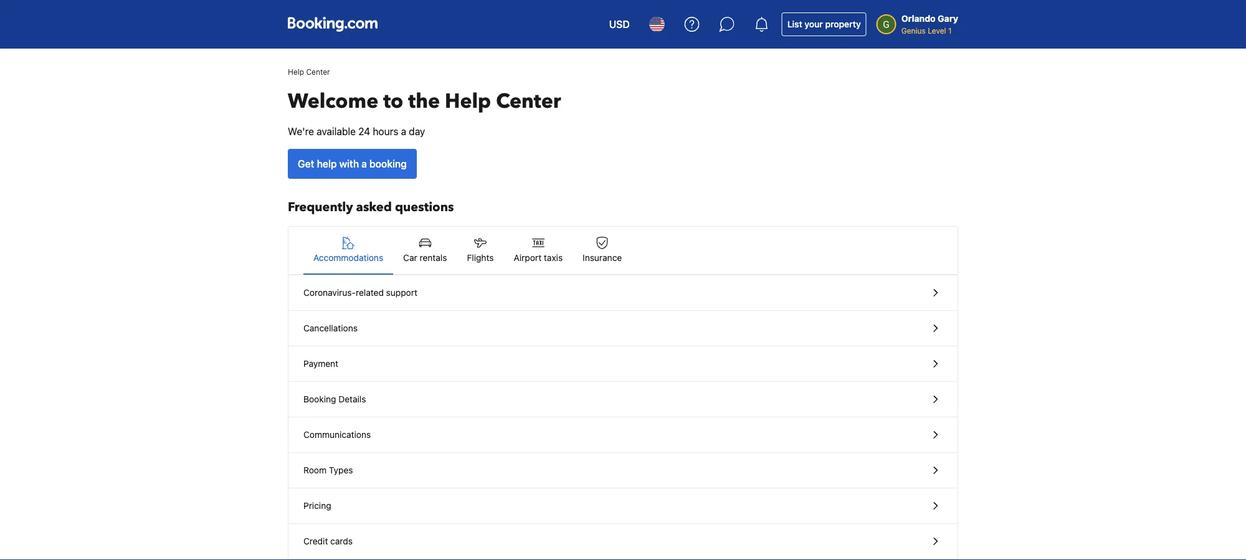 Task type: describe. For each thing, give the bounding box(es) containing it.
tab list containing accommodations
[[289, 227, 958, 275]]

frequently
[[288, 199, 353, 216]]

payment
[[304, 359, 338, 369]]

communications
[[304, 430, 371, 440]]

get help with a booking button
[[288, 149, 417, 179]]

help center
[[288, 67, 330, 76]]

usd button
[[602, 9, 637, 39]]

usd
[[609, 18, 630, 30]]

orlando gary genius level 1
[[902, 13, 959, 35]]

booking details button
[[289, 382, 958, 418]]

list your property
[[788, 19, 861, 29]]

flights button
[[457, 227, 504, 274]]

0 horizontal spatial help
[[288, 67, 304, 76]]

booking
[[304, 394, 336, 405]]

payment button
[[289, 347, 958, 382]]

1 horizontal spatial a
[[401, 126, 406, 137]]

accommodations
[[314, 253, 383, 263]]

related
[[356, 288, 384, 298]]

types
[[329, 465, 353, 476]]

24
[[358, 126, 370, 137]]

flights
[[467, 253, 494, 263]]

car rentals button
[[393, 227, 457, 274]]

insurance
[[583, 253, 622, 263]]

taxis
[[544, 253, 563, 263]]

pricing
[[304, 501, 331, 511]]

day
[[409, 126, 425, 137]]

booking
[[370, 158, 407, 170]]

cancellations
[[304, 323, 358, 333]]

airport
[[514, 253, 542, 263]]

car
[[403, 253, 417, 263]]

a inside button
[[362, 158, 367, 170]]

credit cards button
[[289, 524, 958, 560]]

with
[[339, 158, 359, 170]]

get help with a booking
[[298, 158, 407, 170]]

to
[[383, 88, 403, 115]]

details
[[339, 394, 366, 405]]

level
[[928, 26, 947, 35]]

list
[[788, 19, 803, 29]]

available
[[317, 126, 356, 137]]

gary
[[938, 13, 959, 24]]

pricing button
[[289, 489, 958, 524]]

1 horizontal spatial help
[[445, 88, 491, 115]]

communications button
[[289, 418, 958, 453]]

airport taxis button
[[504, 227, 573, 274]]



Task type: locate. For each thing, give the bounding box(es) containing it.
accommodations button
[[304, 227, 393, 274]]

center
[[306, 67, 330, 76], [496, 88, 561, 115]]

booking details
[[304, 394, 366, 405]]

help
[[288, 67, 304, 76], [445, 88, 491, 115]]

1 vertical spatial a
[[362, 158, 367, 170]]

frequently asked questions
[[288, 199, 454, 216]]

1 vertical spatial help
[[445, 88, 491, 115]]

1 horizontal spatial center
[[496, 88, 561, 115]]

rentals
[[420, 253, 447, 263]]

0 vertical spatial help
[[288, 67, 304, 76]]

coronavirus-related support button
[[289, 275, 958, 311]]

booking.com online hotel reservations image
[[288, 17, 378, 32]]

welcome to the help center
[[288, 88, 561, 115]]

the
[[408, 88, 440, 115]]

we're
[[288, 126, 314, 137]]

a right with
[[362, 158, 367, 170]]

questions
[[395, 199, 454, 216]]

0 horizontal spatial a
[[362, 158, 367, 170]]

tab list
[[289, 227, 958, 275]]

room types button
[[289, 453, 958, 489]]

0 vertical spatial a
[[401, 126, 406, 137]]

credit
[[304, 536, 328, 547]]

room types
[[304, 465, 353, 476]]

we're available 24 hours a day
[[288, 126, 425, 137]]

help up welcome
[[288, 67, 304, 76]]

orlando
[[902, 13, 936, 24]]

a
[[401, 126, 406, 137], [362, 158, 367, 170]]

cards
[[330, 536, 353, 547]]

help right the
[[445, 88, 491, 115]]

coronavirus-
[[304, 288, 356, 298]]

get
[[298, 158, 314, 170]]

car rentals
[[403, 253, 447, 263]]

asked
[[356, 199, 392, 216]]

genius
[[902, 26, 926, 35]]

room
[[304, 465, 327, 476]]

property
[[826, 19, 861, 29]]

1
[[949, 26, 952, 35]]

1 vertical spatial center
[[496, 88, 561, 115]]

0 horizontal spatial center
[[306, 67, 330, 76]]

cancellations button
[[289, 311, 958, 347]]

airport taxis
[[514, 253, 563, 263]]

list your property link
[[782, 12, 867, 36]]

coronavirus-related support
[[304, 288, 418, 298]]

hours
[[373, 126, 399, 137]]

a left day
[[401, 126, 406, 137]]

help
[[317, 158, 337, 170]]

your
[[805, 19, 823, 29]]

credit cards
[[304, 536, 353, 547]]

insurance button
[[573, 227, 632, 274]]

support
[[386, 288, 418, 298]]

welcome
[[288, 88, 378, 115]]

0 vertical spatial center
[[306, 67, 330, 76]]



Task type: vqa. For each thing, say whether or not it's contained in the screenshot.
to on the left top
yes



